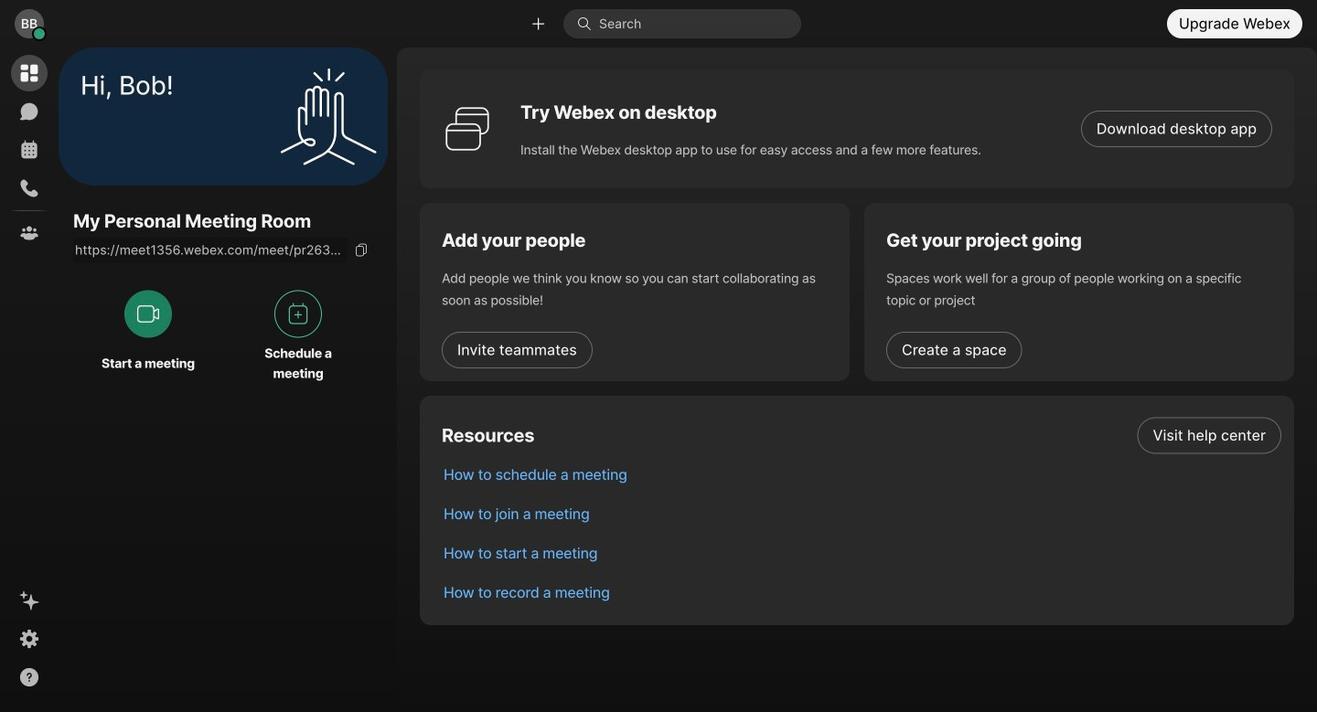 Task type: locate. For each thing, give the bounding box(es) containing it.
3 list item from the top
[[429, 495, 1295, 534]]

list item
[[429, 416, 1295, 456], [429, 456, 1295, 495], [429, 495, 1295, 534], [429, 534, 1295, 574], [429, 574, 1295, 613]]

1 list item from the top
[[429, 416, 1295, 456]]

None text field
[[73, 237, 348, 263]]

navigation
[[0, 48, 59, 713]]



Task type: vqa. For each thing, say whether or not it's contained in the screenshot.
5th list item from the bottom of the page
yes



Task type: describe. For each thing, give the bounding box(es) containing it.
4 list item from the top
[[429, 534, 1295, 574]]

2 list item from the top
[[429, 456, 1295, 495]]

two hands high fiving image
[[274, 62, 383, 172]]

5 list item from the top
[[429, 574, 1295, 613]]

webex tab list
[[11, 55, 48, 252]]



